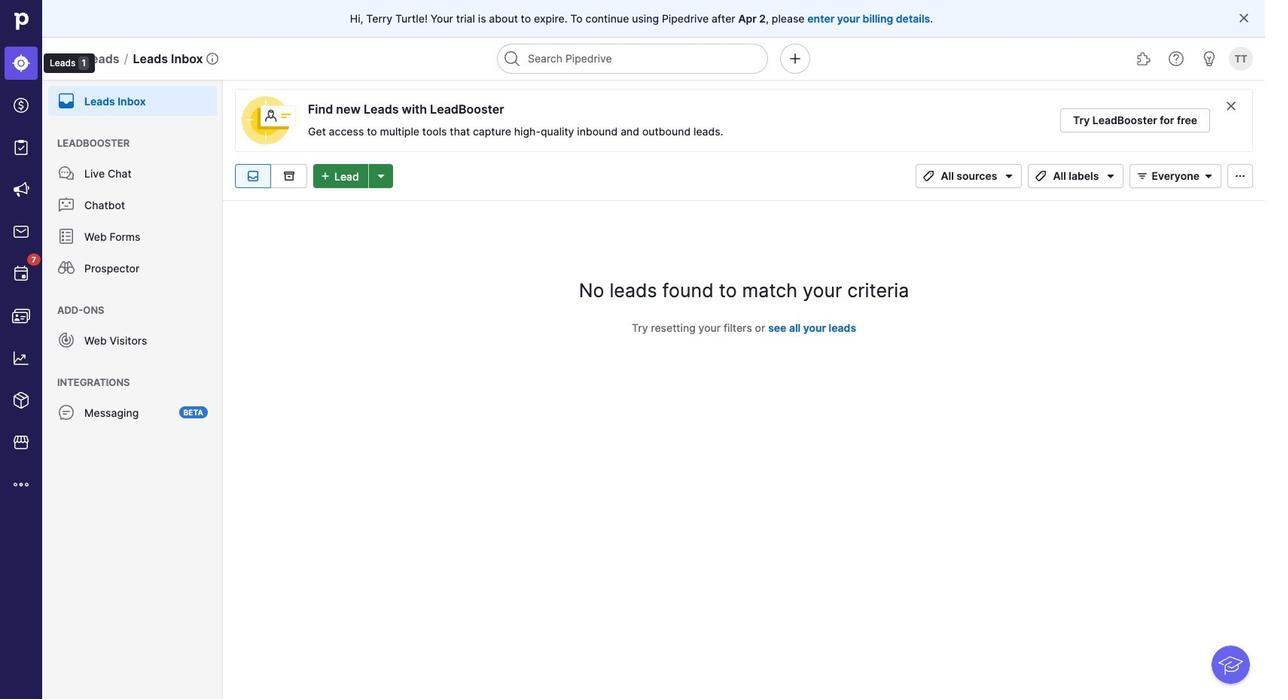 Task type: describe. For each thing, give the bounding box(es) containing it.
more image
[[12, 476, 30, 494]]

4 color primary image from the left
[[1231, 170, 1249, 182]]

color undefined image right the products icon
[[57, 404, 75, 422]]

deals image
[[12, 96, 30, 114]]

contacts image
[[12, 307, 30, 325]]

quick add image
[[786, 50, 804, 68]]

sales inbox image
[[12, 223, 30, 241]]

knowledge center bot, also known as kc bot is an onboarding assistant that allows you to see the list of onboarding items in one place for quick and easy reference. this improves your in-app experience. image
[[1212, 646, 1250, 685]]

add lead element
[[313, 164, 393, 188]]

info image
[[206, 53, 218, 65]]

menu toggle image
[[57, 50, 75, 68]]

projects image
[[12, 139, 30, 157]]

2 color primary image from the left
[[1000, 170, 1019, 182]]

archive image
[[280, 170, 298, 182]]

home image
[[10, 10, 32, 32]]

quick help image
[[1167, 50, 1185, 68]]

3 color primary image from the left
[[1032, 170, 1050, 182]]

3 color undefined image from the top
[[57, 259, 75, 277]]

2 color undefined image from the top
[[57, 227, 75, 246]]

leads image
[[12, 54, 30, 72]]

1 color undefined image from the top
[[57, 164, 75, 182]]

sales assistant image
[[1200, 50, 1219, 68]]



Task type: locate. For each thing, give the bounding box(es) containing it.
insights image
[[12, 349, 30, 368]]

marketplace image
[[12, 434, 30, 452]]

color undefined image down menu toggle image
[[57, 92, 75, 110]]

4 color undefined image from the top
[[57, 331, 75, 349]]

color primary image
[[920, 170, 938, 182], [1000, 170, 1019, 182], [1032, 170, 1050, 182], [1231, 170, 1249, 182]]

1 color primary image from the left
[[920, 170, 938, 182]]

color primary image
[[1238, 12, 1250, 24], [316, 170, 334, 182], [1102, 170, 1120, 182], [1134, 170, 1152, 182], [1200, 170, 1218, 182]]

color undefined image right campaigns image
[[57, 196, 75, 214]]

campaigns image
[[12, 181, 30, 199]]

color undefined image
[[57, 92, 75, 110], [57, 196, 75, 214], [12, 265, 30, 283], [57, 404, 75, 422]]

Search Pipedrive field
[[497, 44, 768, 74]]

add lead options image
[[372, 170, 390, 182]]

menu item
[[0, 42, 42, 84], [42, 80, 223, 116]]

menu
[[0, 0, 95, 700], [42, 80, 223, 700]]

inbox image
[[244, 170, 262, 182]]

products image
[[12, 392, 30, 410]]

color secondary image
[[1225, 100, 1237, 112]]

color undefined image
[[57, 164, 75, 182], [57, 227, 75, 246], [57, 259, 75, 277], [57, 331, 75, 349]]

color primary image inside add lead element
[[316, 170, 334, 182]]

color undefined image down sales inbox icon
[[12, 265, 30, 283]]



Task type: vqa. For each thing, say whether or not it's contained in the screenshot.
color warning icon
no



